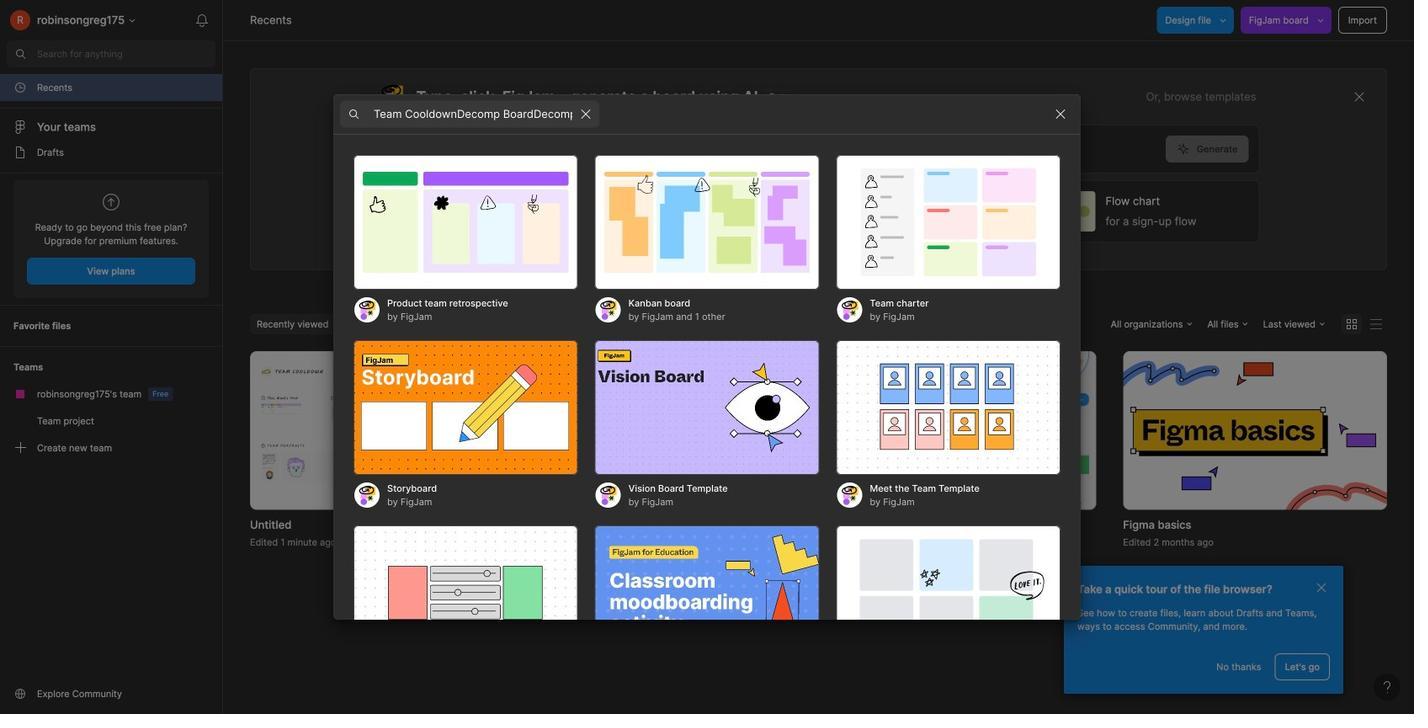 Task type: locate. For each thing, give the bounding box(es) containing it.
product team retrospective image
[[354, 155, 578, 290]]

file thumbnail image
[[541, 351, 806, 510], [833, 351, 1097, 510], [1124, 351, 1388, 510], [259, 362, 506, 499]]

team charter image
[[837, 155, 1061, 290]]

search 32 image
[[7, 40, 34, 67]]

Search for anything text field
[[37, 47, 216, 61]]

kanban board image
[[595, 155, 820, 290]]

bell 32 image
[[189, 7, 216, 34]]

vision board template image
[[595, 340, 820, 475]]

dialog
[[334, 94, 1081, 714]]

team agreement template image
[[354, 526, 578, 660]]

Ex: A weekly team meeting, starting with an ice breaker field
[[379, 125, 1166, 173]]

page 16 image
[[13, 146, 27, 159]]



Task type: describe. For each thing, give the bounding box(es) containing it.
community 16 image
[[13, 687, 27, 701]]

mood board image
[[837, 526, 1061, 660]]

recent 16 image
[[13, 81, 27, 94]]

mood board templates (community) image
[[595, 526, 820, 660]]

meet the team template image
[[837, 340, 1061, 475]]

Search templates text field
[[374, 104, 573, 124]]

storyboard image
[[354, 340, 578, 475]]



Task type: vqa. For each thing, say whether or not it's contained in the screenshot.
third file thumbnail from right
no



